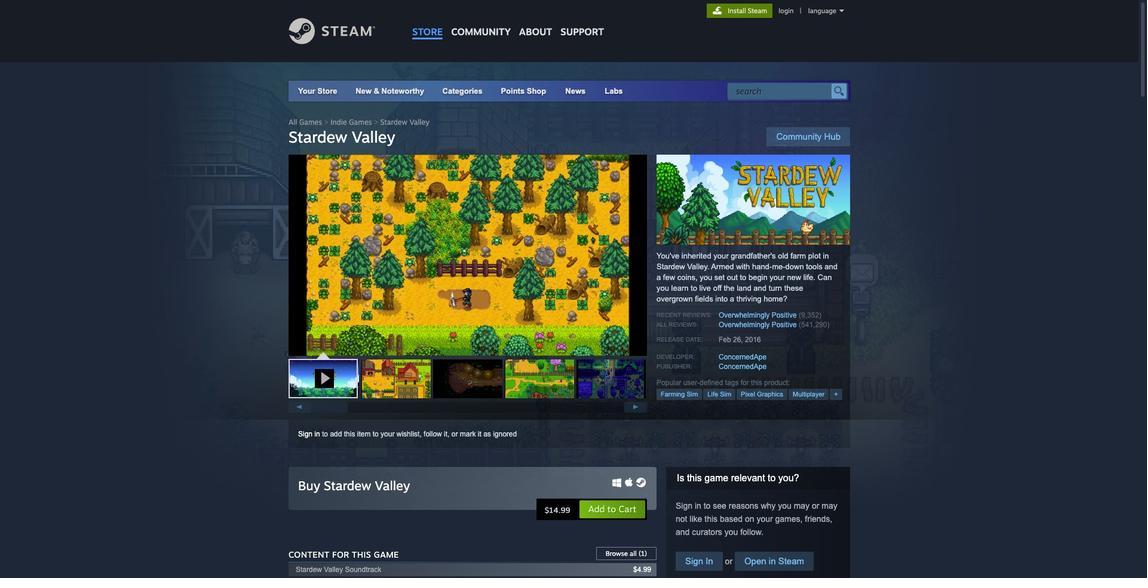 Task type: describe. For each thing, give the bounding box(es) containing it.
out
[[727, 273, 738, 282]]

you've inherited your grandfather's old farm plot in stardew valley. armed with hand-me-down tools and a few coins, you set out to begin your new life. can you learn to live off the land and turn these overgrown fields into a thriving home?
[[657, 252, 838, 304]]

this right is
[[687, 473, 702, 483]]

support
[[561, 26, 604, 38]]

you've
[[657, 252, 679, 261]]

1 > from the left
[[324, 118, 328, 127]]

points shop link
[[491, 81, 556, 102]]

friends,
[[805, 514, 832, 524]]

wishlist,
[[397, 430, 422, 439]]

stardew inside you've inherited your grandfather's old farm plot in stardew valley. armed with hand-me-down tools and a few coins, you set out to begin your new life. can you learn to live off the land and turn these overgrown fields into a thriving home?
[[657, 262, 685, 271]]

points shop
[[501, 87, 546, 96]]

grandfather's
[[731, 252, 776, 261]]

sign in link
[[676, 552, 723, 571]]

is
[[677, 473, 684, 483]]

points
[[501, 87, 525, 96]]

about
[[519, 26, 552, 38]]

community link
[[447, 0, 515, 43]]

in for sign in to see reasons why you may or may not like this based on your games, friends, and curators you follow.
[[695, 501, 701, 511]]

all games link
[[289, 118, 322, 127]]

it,
[[444, 430, 450, 439]]

it
[[478, 430, 481, 439]]

this right add
[[344, 430, 355, 439]]

valley down all games > indie games > stardew valley
[[352, 127, 395, 146]]

as
[[483, 430, 491, 439]]

release
[[657, 336, 684, 343]]

item
[[357, 430, 371, 439]]

store link
[[408, 0, 447, 43]]

reasons
[[729, 501, 759, 511]]

to left add
[[322, 430, 328, 439]]

0 vertical spatial a
[[657, 273, 661, 282]]

in for sign in to add this item to your wishlist, follow it, or mark it as ignored
[[314, 430, 320, 439]]

to inside sign in to see reasons why you may or may not like this based on your games, friends, and curators you follow.
[[704, 501, 711, 511]]

valley down noteworthy
[[410, 118, 430, 127]]

browse all (1)
[[606, 550, 647, 558]]

labs link
[[595, 81, 632, 102]]

life sim
[[708, 391, 731, 398]]

to right item
[[373, 430, 379, 439]]

farming sim link
[[657, 389, 702, 400]]

stardew valley soundtrack
[[296, 566, 381, 574]]

positive for (9,352)
[[772, 311, 797, 320]]

to left 'you?'
[[768, 473, 776, 483]]

2 horizontal spatial and
[[825, 262, 838, 271]]

$4.99
[[633, 566, 651, 574]]

old
[[778, 252, 788, 261]]

sign for sign in to see reasons why you may or may not like this based on your games, friends, and curators you follow.
[[676, 501, 692, 511]]

shop
[[527, 87, 546, 96]]

ignored
[[493, 430, 517, 439]]

overwhelmingly for overwhelmingly positive (9,352)
[[719, 311, 770, 320]]

categories link
[[442, 87, 483, 96]]

stardew right buy
[[324, 478, 371, 494]]

community
[[776, 131, 822, 142]]

games,
[[775, 514, 803, 524]]

open
[[744, 556, 766, 566]]

farming sim
[[661, 391, 698, 398]]

relevant
[[731, 473, 765, 483]]

steam inside account menu navigation
[[748, 7, 767, 15]]

sign for sign in
[[685, 556, 703, 566]]

follow
[[424, 430, 442, 439]]

stardew valley
[[289, 127, 395, 146]]

positive for (541,290)
[[772, 321, 797, 329]]

reviews: for overwhelmingly positive (541,290)
[[669, 321, 698, 328]]

stardew valley link
[[380, 118, 430, 127]]

new & noteworthy link
[[356, 87, 424, 96]]

for
[[332, 550, 349, 560]]

new
[[787, 273, 801, 282]]

store
[[317, 87, 337, 96]]

this right for at bottom
[[751, 379, 762, 387]]

multiplayer
[[793, 391, 825, 398]]

sign in link
[[298, 430, 320, 439]]

link to the steam homepage image
[[289, 18, 394, 44]]

indie
[[331, 118, 347, 127]]

language
[[808, 7, 836, 15]]

mark
[[460, 430, 476, 439]]

content for this game
[[289, 550, 399, 560]]

valley down for
[[324, 566, 343, 574]]

stardew down new & noteworthy link
[[380, 118, 407, 127]]

game
[[705, 473, 728, 483]]

all
[[630, 550, 637, 558]]

hand-
[[752, 262, 772, 271]]

all reviews:
[[657, 321, 698, 328]]

stardew down content
[[296, 566, 322, 574]]

home?
[[764, 295, 787, 304]]

news
[[565, 87, 586, 96]]

1 games from the left
[[299, 118, 322, 127]]

new & noteworthy
[[356, 87, 424, 96]]

off
[[713, 284, 722, 293]]

turn
[[769, 284, 782, 293]]

add to cart link
[[579, 500, 646, 519]]

set
[[714, 273, 725, 282]]

life
[[708, 391, 718, 398]]

overwhelmingly positive (9,352)
[[719, 311, 822, 320]]

26,
[[733, 336, 743, 344]]

2 may from the left
[[822, 501, 838, 511]]

account menu navigation
[[707, 4, 850, 18]]

recent reviews:
[[657, 312, 712, 318]]

you up live
[[700, 273, 712, 282]]

developer:
[[657, 354, 695, 360]]

life.
[[803, 273, 816, 282]]

learn
[[671, 284, 689, 293]]

sign for sign in to add this item to your wishlist, follow it, or mark it as ignored
[[298, 430, 312, 439]]

reviews: for overwhelmingly positive (9,352)
[[683, 312, 712, 318]]

your store
[[298, 87, 337, 96]]

1 vertical spatial and
[[754, 284, 767, 293]]

armed
[[711, 262, 734, 271]]

your
[[298, 87, 315, 96]]



Task type: vqa. For each thing, say whether or not it's contained in the screenshot.
SCREAM:
no



Task type: locate. For each thing, give the bounding box(es) containing it.
in left add
[[314, 430, 320, 439]]

this up "curators"
[[705, 514, 718, 524]]

0 vertical spatial all
[[289, 118, 297, 127]]

or up "friends,"
[[812, 501, 819, 511]]

sign in
[[685, 556, 713, 566]]

+
[[834, 391, 838, 398]]

labs
[[605, 87, 623, 96]]

browse
[[606, 550, 628, 558]]

0 vertical spatial overwhelmingly
[[719, 311, 770, 320]]

a left few
[[657, 273, 661, 282]]

coins,
[[677, 273, 698, 282]]

you down based at bottom right
[[725, 528, 738, 537]]

date:
[[686, 336, 703, 343]]

buy stardew valley
[[298, 478, 410, 494]]

0 vertical spatial or
[[452, 430, 458, 439]]

1 horizontal spatial games
[[349, 118, 372, 127]]

1 positive from the top
[[772, 311, 797, 320]]

in for open in steam
[[769, 556, 776, 566]]

sim inside life sim link
[[720, 391, 731, 398]]

like
[[690, 514, 702, 524]]

and up can
[[825, 262, 838, 271]]

is this game relevant to you?
[[677, 473, 799, 483]]

0 horizontal spatial may
[[794, 501, 810, 511]]

concernedape for publisher:
[[719, 363, 767, 371]]

follow.
[[740, 528, 764, 537]]

0 horizontal spatial and
[[676, 528, 690, 537]]

the
[[724, 284, 735, 293]]

to inside add to cart "link"
[[608, 504, 616, 515]]

game
[[374, 550, 399, 560]]

news link
[[556, 81, 595, 102]]

1 vertical spatial concernedape link
[[719, 363, 767, 371]]

me-
[[772, 262, 785, 271]]

may up games,
[[794, 501, 810, 511]]

valley.
[[687, 262, 709, 271]]

overwhelmingly down thriving
[[719, 311, 770, 320]]

you down few
[[657, 284, 669, 293]]

farm
[[791, 252, 806, 261]]

live
[[699, 284, 711, 293]]

0 vertical spatial positive
[[772, 311, 797, 320]]

0 horizontal spatial sim
[[687, 391, 698, 398]]

steam
[[748, 7, 767, 15], [778, 556, 804, 566]]

your left wishlist,
[[381, 430, 395, 439]]

and inside sign in to see reasons why you may or may not like this based on your games, friends, and curators you follow.
[[676, 528, 690, 537]]

2 concernedape link from the top
[[719, 363, 767, 371]]

global menu navigation
[[408, 0, 608, 43]]

sign up not at the right of the page
[[676, 501, 692, 511]]

search search field
[[736, 84, 829, 99]]

product:
[[764, 379, 790, 387]]

fields
[[695, 295, 713, 304]]

you?
[[778, 473, 799, 483]]

your down me-
[[770, 273, 785, 282]]

1 vertical spatial positive
[[772, 321, 797, 329]]

1 concernedape from the top
[[719, 353, 767, 361]]

1 horizontal spatial steam
[[778, 556, 804, 566]]

based
[[720, 514, 743, 524]]

sign in to see reasons why you may or may not like this based on your games, friends, and curators you follow.
[[676, 501, 838, 537]]

1 horizontal spatial a
[[730, 295, 734, 304]]

0 vertical spatial concernedape
[[719, 353, 767, 361]]

categories
[[442, 87, 483, 96]]

hub
[[824, 131, 841, 142]]

pixel graphics
[[741, 391, 783, 398]]

stardew up few
[[657, 262, 685, 271]]

0 vertical spatial concernedape link
[[719, 353, 767, 361]]

store
[[412, 26, 443, 38]]

2 games from the left
[[349, 118, 372, 127]]

steam right open
[[778, 556, 804, 566]]

1 vertical spatial sign
[[676, 501, 692, 511]]

sign inside sign in to see reasons why you may or may not like this based on your games, friends, and curators you follow.
[[676, 501, 692, 511]]

1 horizontal spatial >
[[374, 118, 378, 127]]

sim
[[687, 391, 698, 398], [720, 391, 731, 398]]

in
[[706, 556, 713, 566]]

0 vertical spatial steam
[[748, 7, 767, 15]]

these
[[784, 284, 803, 293]]

0 horizontal spatial a
[[657, 273, 661, 282]]

land
[[737, 284, 751, 293]]

and down begin
[[754, 284, 767, 293]]

concernedape up for at bottom
[[719, 363, 767, 371]]

in right open
[[769, 556, 776, 566]]

your up armed
[[714, 252, 729, 261]]

a right into
[[730, 295, 734, 304]]

tags
[[725, 379, 739, 387]]

0 vertical spatial and
[[825, 262, 838, 271]]

feb
[[719, 336, 731, 344]]

defined
[[700, 379, 723, 387]]

0 horizontal spatial steam
[[748, 7, 767, 15]]

this
[[352, 550, 371, 560]]

1 vertical spatial or
[[812, 501, 819, 511]]

concernedape link
[[719, 353, 767, 361], [719, 363, 767, 371]]

games left indie
[[299, 118, 322, 127]]

concernedape down feb 26, 2016
[[719, 353, 767, 361]]

soundtrack
[[345, 566, 381, 574]]

1 vertical spatial concernedape
[[719, 363, 767, 371]]

1 horizontal spatial sim
[[720, 391, 731, 398]]

None search field
[[727, 82, 848, 100]]

support link
[[556, 0, 608, 41]]

or right it,
[[452, 430, 458, 439]]

2 vertical spatial sign
[[685, 556, 703, 566]]

2 concernedape from the top
[[719, 363, 767, 371]]

2 positive from the top
[[772, 321, 797, 329]]

1 horizontal spatial may
[[822, 501, 838, 511]]

this
[[751, 379, 762, 387], [344, 430, 355, 439], [687, 473, 702, 483], [705, 514, 718, 524]]

0 horizontal spatial games
[[299, 118, 322, 127]]

1 sim from the left
[[687, 391, 698, 398]]

plot
[[808, 252, 821, 261]]

sign inside sign in link
[[685, 556, 703, 566]]

1 overwhelmingly from the top
[[719, 311, 770, 320]]

$14.99
[[545, 505, 570, 515]]

in right plot in the right top of the page
[[823, 252, 829, 261]]

concernedape link up for at bottom
[[719, 363, 767, 371]]

all left indie
[[289, 118, 297, 127]]

sign left in
[[685, 556, 703, 566]]

sign
[[298, 430, 312, 439], [676, 501, 692, 511], [685, 556, 703, 566]]

> left indie
[[324, 118, 328, 127]]

and down not at the right of the page
[[676, 528, 690, 537]]

cart
[[619, 504, 636, 515]]

graphics
[[757, 391, 783, 398]]

down
[[785, 262, 804, 271]]

positive
[[772, 311, 797, 320], [772, 321, 797, 329]]

stardew down all games link at the top of the page
[[289, 127, 347, 146]]

add
[[330, 430, 342, 439]]

sign left add
[[298, 430, 312, 439]]

games right indie
[[349, 118, 372, 127]]

to right the add
[[608, 504, 616, 515]]

sim inside farming sim "link"
[[687, 391, 698, 398]]

1 horizontal spatial all
[[657, 321, 667, 328]]

overwhelmingly up feb 26, 2016
[[719, 321, 770, 329]]

concernedape link for publisher:
[[719, 363, 767, 371]]

overwhelmingly positive (541,290)
[[719, 321, 830, 329]]

all games > indie games > stardew valley
[[289, 118, 430, 127]]

in up like
[[695, 501, 701, 511]]

2 > from the left
[[374, 118, 378, 127]]

all for all games > indie games > stardew valley
[[289, 118, 297, 127]]

reviews: down recent reviews:
[[669, 321, 698, 328]]

reviews: down fields
[[683, 312, 712, 318]]

user-
[[683, 379, 700, 387]]

1 horizontal spatial and
[[754, 284, 767, 293]]

may up "friends,"
[[822, 501, 838, 511]]

in inside you've inherited your grandfather's old farm plot in stardew valley. armed with hand-me-down tools and a few coins, you set out to begin your new life. can you learn to live off the land and turn these overgrown fields into a thriving home?
[[823, 252, 829, 261]]

concernedape link for developer:
[[719, 353, 767, 361]]

begin
[[749, 273, 768, 282]]

2016
[[745, 336, 761, 344]]

(1)
[[639, 550, 647, 558]]

feb 26, 2016
[[719, 336, 761, 344]]

1 vertical spatial a
[[730, 295, 734, 304]]

0 horizontal spatial or
[[452, 430, 458, 439]]

to left see
[[704, 501, 711, 511]]

0 vertical spatial sign
[[298, 430, 312, 439]]

1 vertical spatial overwhelmingly
[[719, 321, 770, 329]]

1 vertical spatial steam
[[778, 556, 804, 566]]

in inside sign in to see reasons why you may or may not like this based on your games, friends, and curators you follow.
[[695, 501, 701, 511]]

you up games,
[[778, 501, 792, 511]]

may
[[794, 501, 810, 511], [822, 501, 838, 511]]

0 vertical spatial reviews:
[[683, 312, 712, 318]]

popular user-defined tags for this product:
[[657, 379, 790, 387]]

with
[[736, 262, 750, 271]]

your inside sign in to see reasons why you may or may not like this based on your games, friends, and curators you follow.
[[757, 514, 773, 524]]

release date:
[[657, 336, 703, 343]]

this inside sign in to see reasons why you may or may not like this based on your games, friends, and curators you follow.
[[705, 514, 718, 524]]

(9,352)
[[799, 311, 822, 320]]

inherited
[[682, 252, 711, 261]]

sim for life sim
[[720, 391, 731, 398]]

steam right the 'install'
[[748, 7, 767, 15]]

tools
[[806, 262, 823, 271]]

0 horizontal spatial >
[[324, 118, 328, 127]]

valley down sign in to add this item to your wishlist, follow it, or mark it as ignored
[[375, 478, 410, 494]]

concernedape for developer:
[[719, 353, 767, 361]]

all for all reviews:
[[657, 321, 667, 328]]

or right in
[[723, 557, 735, 566]]

concernedape link down feb 26, 2016
[[719, 353, 767, 361]]

community hub link
[[767, 127, 850, 146]]

1 may from the left
[[794, 501, 810, 511]]

positive up the overwhelmingly positive (541,290)
[[772, 311, 797, 320]]

games
[[299, 118, 322, 127], [349, 118, 372, 127]]

1 vertical spatial all
[[657, 321, 667, 328]]

1 horizontal spatial or
[[723, 557, 735, 566]]

see
[[713, 501, 726, 511]]

into
[[715, 295, 728, 304]]

sim down popular user-defined tags for this product:
[[720, 391, 731, 398]]

positive down overwhelmingly positive (9,352)
[[772, 321, 797, 329]]

login | language
[[779, 7, 836, 15]]

open in steam link
[[735, 552, 814, 571]]

2 overwhelmingly from the top
[[719, 321, 770, 329]]

0 horizontal spatial all
[[289, 118, 297, 127]]

can
[[818, 273, 832, 282]]

overwhelmingly for overwhelmingly positive (541,290)
[[719, 321, 770, 329]]

in
[[823, 252, 829, 261], [314, 430, 320, 439], [695, 501, 701, 511], [769, 556, 776, 566]]

> right indie games link
[[374, 118, 378, 127]]

pixel graphics link
[[737, 389, 787, 400]]

2 sim from the left
[[720, 391, 731, 398]]

2 horizontal spatial or
[[812, 501, 819, 511]]

sim down user-
[[687, 391, 698, 398]]

to down with
[[740, 273, 746, 282]]

2 vertical spatial and
[[676, 528, 690, 537]]

sim for farming sim
[[687, 391, 698, 398]]

all down recent
[[657, 321, 667, 328]]

your down why
[[757, 514, 773, 524]]

1 concernedape link from the top
[[719, 353, 767, 361]]

multiplayer link
[[789, 389, 829, 400]]

2 vertical spatial or
[[723, 557, 735, 566]]

or inside sign in to see reasons why you may or may not like this based on your games, friends, and curators you follow.
[[812, 501, 819, 511]]

community hub
[[776, 131, 841, 142]]

to left live
[[691, 284, 697, 293]]

login
[[779, 7, 794, 15]]

1 vertical spatial reviews:
[[669, 321, 698, 328]]



